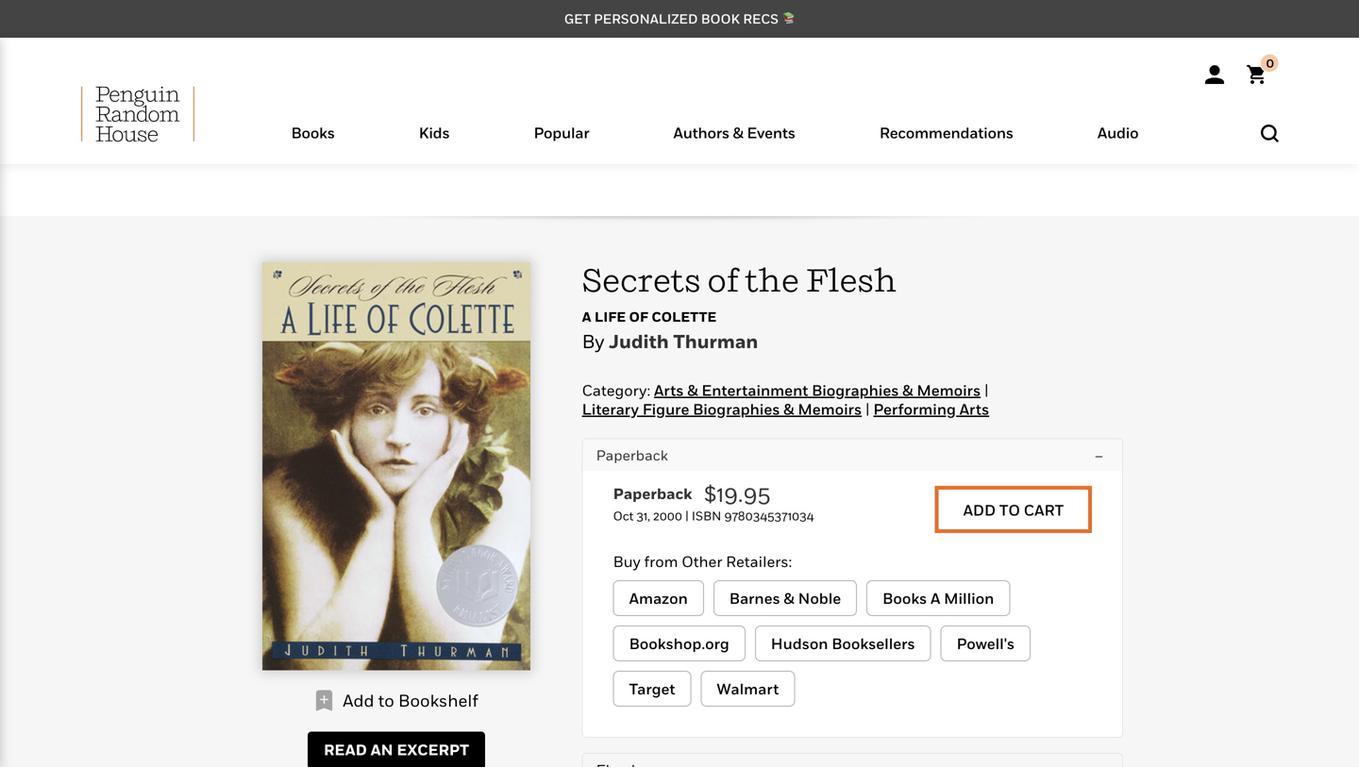 Task type: locate. For each thing, give the bounding box(es) containing it.
figure
[[643, 400, 690, 418]]

1 vertical spatial to
[[379, 691, 395, 711]]

0 horizontal spatial biographies
[[693, 400, 780, 418]]

to inside button
[[1000, 502, 1021, 520]]

book
[[701, 11, 740, 26]]

colette
[[652, 309, 717, 325]]

walmart
[[717, 681, 779, 699]]

0 horizontal spatial to
[[379, 691, 395, 711]]

0 vertical spatial a
[[582, 309, 592, 325]]

recommendations button
[[838, 119, 1056, 164]]

memoirs down entertainment
[[798, 400, 862, 418]]

read
[[324, 741, 367, 759]]

of
[[708, 261, 739, 299], [629, 309, 649, 325]]

0 horizontal spatial a
[[582, 309, 592, 325]]

to for bookshelf
[[379, 691, 395, 711]]

1 horizontal spatial books
[[883, 590, 928, 608]]

1 vertical spatial books
[[883, 590, 928, 608]]

add inside add to cart button
[[964, 502, 997, 520]]

kids link
[[419, 124, 450, 164]]

memoirs up the performing arts "link"
[[917, 382, 981, 400]]

books
[[291, 124, 335, 142], [883, 590, 928, 608]]

$19.95
[[704, 480, 771, 508]]

powell's
[[957, 635, 1015, 653]]

1 horizontal spatial biographies
[[812, 382, 899, 400]]

penguin random house image
[[81, 86, 195, 143]]

0 vertical spatial to
[[1000, 502, 1021, 520]]

📚
[[782, 11, 795, 26]]

hudson booksellers link
[[755, 626, 932, 662]]

a left 'million'
[[931, 590, 941, 608]]

search image
[[1262, 124, 1280, 142]]

0 horizontal spatial add
[[343, 691, 375, 711]]

0 vertical spatial books
[[291, 124, 335, 142]]

add to bookshelf
[[343, 691, 479, 711]]

0 vertical spatial add
[[964, 502, 997, 520]]

of left the
[[708, 261, 739, 299]]

add up read
[[343, 691, 375, 711]]

hudson
[[771, 635, 829, 653]]

performing
[[874, 400, 957, 418]]

& down entertainment
[[784, 400, 795, 418]]

biographies up performing on the right of page
[[812, 382, 899, 400]]

books inside popup button
[[291, 124, 335, 142]]

|
[[985, 382, 989, 400], [866, 400, 870, 418], [686, 509, 689, 524]]

the
[[746, 261, 800, 299]]

arts & entertainment biographies & memoirs link
[[654, 382, 981, 400]]

paperback up 31, at the left bottom
[[613, 485, 693, 503]]

2 horizontal spatial |
[[985, 382, 989, 400]]

paperback link
[[613, 485, 704, 509]]

to left cart
[[1000, 502, 1021, 520]]

judith
[[609, 330, 669, 353]]

–
[[1096, 447, 1104, 464]]

to for cart
[[1000, 502, 1021, 520]]

cart
[[1024, 502, 1064, 520]]

& left events at the top right of the page
[[733, 124, 744, 142]]

kids button
[[377, 119, 492, 164]]

powell's link
[[941, 626, 1031, 662]]

target
[[630, 681, 676, 699]]

memoirs
[[917, 382, 981, 400], [798, 400, 862, 418]]

life
[[595, 309, 626, 325]]

audio
[[1098, 124, 1139, 142]]

arts right performing on the right of page
[[960, 400, 990, 418]]

booksellers
[[832, 635, 916, 653]]

popular
[[534, 124, 590, 142]]

from
[[645, 553, 679, 571]]

0 horizontal spatial books
[[291, 124, 335, 142]]

1 vertical spatial add
[[343, 691, 375, 711]]

2000
[[654, 509, 683, 524]]

by judith thurman
[[582, 330, 759, 353]]

a
[[582, 309, 592, 325], [931, 590, 941, 608]]

1 horizontal spatial arts
[[960, 400, 990, 418]]

add
[[964, 502, 997, 520], [343, 691, 375, 711]]

biographies
[[812, 382, 899, 400], [693, 400, 780, 418]]

literary figure biographies & memoirs link
[[582, 400, 862, 419]]

paperback
[[596, 447, 668, 464], [613, 485, 693, 503]]

1 horizontal spatial a
[[931, 590, 941, 608]]

kids
[[419, 124, 450, 142]]

audio button
[[1056, 119, 1181, 164]]

1 vertical spatial paperback
[[613, 485, 693, 503]]

& inside dropdown button
[[733, 124, 744, 142]]

retailers:
[[726, 553, 793, 571]]

recommendations
[[880, 124, 1014, 142]]

add left cart
[[964, 502, 997, 520]]

biographies down entertainment
[[693, 400, 780, 418]]

&
[[733, 124, 744, 142], [688, 382, 699, 400], [903, 382, 914, 400], [784, 400, 795, 418], [784, 590, 795, 608]]

barnes & noble
[[730, 590, 842, 608]]

to
[[1000, 502, 1021, 520], [379, 691, 395, 711]]

authors & events button
[[632, 119, 838, 164]]

| right 2000
[[686, 509, 689, 524]]

flesh
[[806, 261, 898, 299]]

0 horizontal spatial of
[[629, 309, 649, 325]]

shopping cart image
[[1248, 54, 1280, 84]]

paperback up paperback link
[[596, 447, 668, 464]]

| left performing on the right of page
[[866, 400, 870, 418]]

arts up the figure
[[654, 382, 684, 400]]

1 horizontal spatial of
[[708, 261, 739, 299]]

events
[[747, 124, 796, 142]]

of up judith
[[629, 309, 649, 325]]

1 vertical spatial of
[[629, 309, 649, 325]]

| up the performing arts "link"
[[985, 382, 989, 400]]

1 vertical spatial a
[[931, 590, 941, 608]]

& up the figure
[[688, 382, 699, 400]]

1 horizontal spatial add
[[964, 502, 997, 520]]

a left life
[[582, 309, 592, 325]]

a life of colette
[[582, 309, 717, 325]]

arts
[[654, 382, 684, 400], [960, 400, 990, 418]]

category:
[[582, 382, 651, 400]]

isbn
[[692, 509, 722, 524]]

& left noble
[[784, 590, 795, 608]]

0 horizontal spatial arts
[[654, 382, 684, 400]]

buy
[[613, 553, 641, 571]]

0 vertical spatial of
[[708, 261, 739, 299]]

main navigation element
[[35, 86, 1325, 164]]

oct
[[613, 509, 634, 524]]

oct 31, 2000 | isbn 9780345371034
[[613, 509, 815, 524]]

to up "an"
[[379, 691, 395, 711]]

1 horizontal spatial to
[[1000, 502, 1021, 520]]

get personalized book recs 📚
[[564, 11, 795, 26]]



Task type: vqa. For each thing, say whether or not it's contained in the screenshot.
Age of Vice
no



Task type: describe. For each thing, give the bounding box(es) containing it.
add for add to bookshelf
[[343, 691, 375, 711]]

books a million link
[[867, 581, 1011, 617]]

authors & events link
[[674, 124, 796, 164]]

buy from other retailers:
[[613, 553, 793, 571]]

category: arts & entertainment biographies & memoirs | literary figure biographies & memoirs | performing arts
[[582, 382, 990, 418]]

1 horizontal spatial memoirs
[[917, 382, 981, 400]]

entertainment
[[702, 382, 809, 400]]

0 horizontal spatial |
[[686, 509, 689, 524]]

target link
[[613, 672, 692, 708]]

1 horizontal spatial |
[[866, 400, 870, 418]]

by
[[582, 330, 605, 353]]

authors
[[674, 124, 730, 142]]

excerpt
[[397, 741, 469, 759]]

performing arts link
[[874, 400, 990, 419]]

books for books a million
[[883, 590, 928, 608]]

amazon
[[630, 590, 688, 608]]

secrets
[[582, 261, 701, 299]]

9780345371034
[[725, 509, 815, 524]]

add to cart
[[964, 502, 1064, 520]]

add for add to cart
[[964, 502, 997, 520]]

0 horizontal spatial memoirs
[[798, 400, 862, 418]]

popular button
[[492, 119, 632, 164]]

31,
[[637, 509, 651, 524]]

an
[[371, 741, 393, 759]]

walmart link
[[701, 672, 795, 708]]

secrets of the flesh by judith thurman image
[[263, 263, 531, 671]]

thurman
[[674, 330, 759, 353]]

barnes & noble link
[[714, 581, 858, 617]]

million
[[944, 590, 995, 608]]

authors & events
[[674, 124, 796, 142]]

audio link
[[1098, 124, 1139, 164]]

secrets of the flesh
[[582, 261, 898, 299]]

recs
[[743, 11, 779, 26]]

recommendations link
[[880, 124, 1014, 164]]

barnes
[[730, 590, 781, 608]]

literary
[[582, 400, 639, 418]]

& up performing on the right of page
[[903, 382, 914, 400]]

judith thurman link
[[609, 330, 759, 353]]

get
[[564, 11, 591, 26]]

0 vertical spatial paperback
[[596, 447, 668, 464]]

bookshelf
[[399, 691, 479, 711]]

add to cart button
[[935, 487, 1093, 534]]

sign in image
[[1206, 65, 1225, 84]]

bookshop.org
[[630, 635, 730, 653]]

personalized
[[594, 11, 698, 26]]

noble
[[799, 590, 842, 608]]

books for books
[[291, 124, 335, 142]]

books link
[[291, 124, 335, 164]]

hudson booksellers
[[771, 635, 916, 653]]

read an excerpt
[[324, 741, 469, 759]]

get personalized book recs 📚 link
[[564, 11, 795, 26]]

books a million
[[883, 590, 995, 608]]

bookshop.org link
[[613, 626, 746, 662]]

read an excerpt link
[[308, 732, 485, 768]]

other
[[682, 553, 723, 571]]

amazon link
[[613, 581, 704, 617]]

books button
[[249, 119, 377, 164]]



